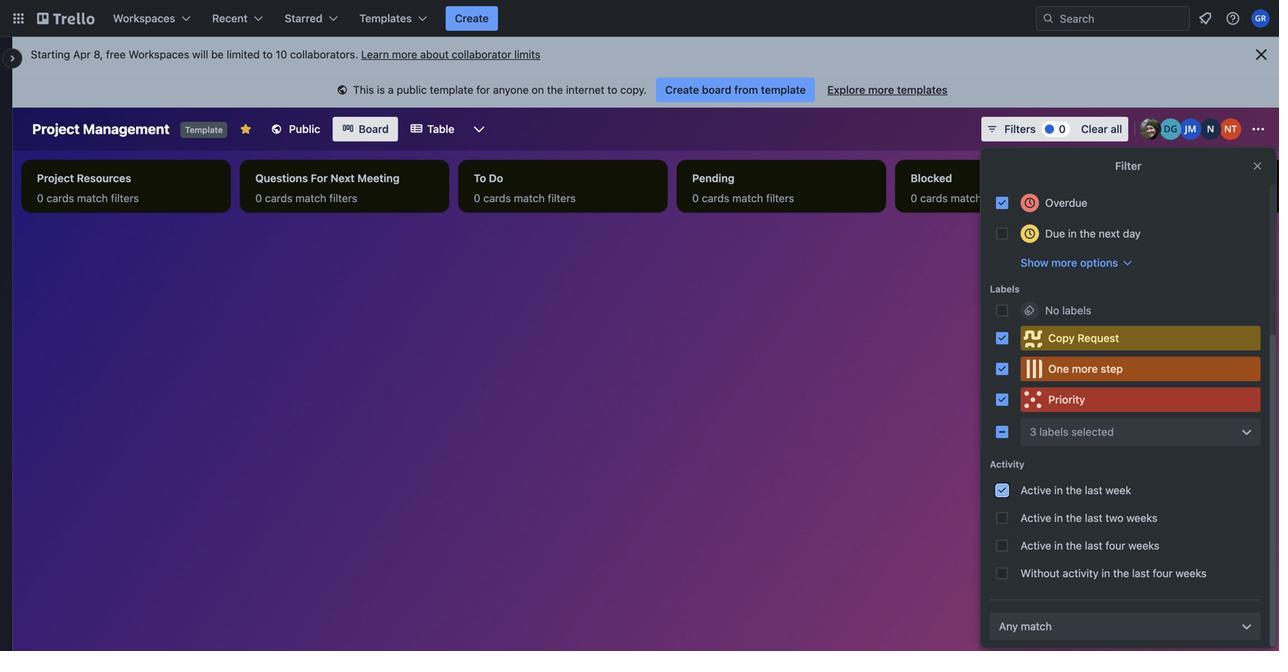Task type: vqa. For each thing, say whether or not it's contained in the screenshot.
Sun
no



Task type: describe. For each thing, give the bounding box(es) containing it.
overdue
[[1046, 197, 1088, 209]]

the right "on"
[[547, 83, 563, 96]]

create for create
[[455, 12, 489, 25]]

a
[[388, 83, 394, 96]]

more right learn on the top left
[[392, 48, 418, 61]]

questions
[[256, 172, 308, 185]]

templates button
[[350, 6, 437, 31]]

workspaces inside popup button
[[113, 12, 175, 25]]

next
[[1099, 227, 1121, 240]]

0 notifications image
[[1197, 9, 1215, 28]]

last down the active in the last four weeks
[[1133, 568, 1150, 580]]

starred
[[285, 12, 323, 25]]

copy.
[[621, 83, 647, 96]]

show more options button
[[1021, 256, 1134, 271]]

nic (nicoletollefson1) image
[[1201, 119, 1222, 140]]

day
[[1124, 227, 1141, 240]]

customize views image
[[472, 122, 487, 137]]

is
[[377, 83, 385, 96]]

templates
[[898, 83, 948, 96]]

color: yellow, title: "copy request" element
[[1021, 326, 1261, 351]]

free
[[106, 48, 126, 61]]

starred button
[[276, 6, 347, 31]]

be
[[211, 48, 224, 61]]

management
[[83, 121, 170, 137]]

create board from template link
[[656, 78, 816, 102]]

create button
[[446, 6, 498, 31]]

back to home image
[[37, 6, 95, 31]]

primary element
[[0, 0, 1280, 37]]

week
[[1106, 484, 1132, 497]]

in for due in the next day
[[1069, 227, 1077, 240]]

any match
[[1000, 621, 1052, 633]]

1 vertical spatial to
[[608, 83, 618, 96]]

any
[[1000, 621, 1019, 633]]

active for active in the last four weeks
[[1021, 540, 1052, 553]]

star or unstar board image
[[240, 123, 252, 135]]

create board from template
[[666, 83, 806, 96]]

0 inside to do 0 cards match filters
[[474, 192, 481, 205]]

project for project resources 0 cards match filters
[[37, 172, 74, 185]]

apr
[[73, 48, 91, 61]]

0 vertical spatial to
[[263, 48, 273, 61]]

match inside project resources 0 cards match filters
[[77, 192, 108, 205]]

Project Resources text field
[[28, 166, 225, 191]]

weeks for active in the last four weeks
[[1129, 540, 1160, 553]]

public
[[289, 123, 320, 135]]

limited
[[227, 48, 260, 61]]

the for due in the next day
[[1080, 227, 1096, 240]]

the for active in the last week
[[1067, 484, 1083, 497]]

jordan mirchev (jordan_mirchev) image
[[1181, 119, 1202, 140]]

limits
[[515, 48, 541, 61]]

sm image
[[335, 83, 350, 99]]

active in the last week
[[1021, 484, 1132, 497]]

due
[[1046, 227, 1066, 240]]

board
[[702, 83, 732, 96]]

filters inside pending 0 cards match filters
[[767, 192, 795, 205]]

copy
[[1049, 332, 1075, 345]]

copy request
[[1049, 332, 1120, 345]]

10
[[276, 48, 287, 61]]

to
[[474, 172, 486, 185]]

will
[[192, 48, 208, 61]]

match inside questions for next meeting 0 cards match filters
[[296, 192, 327, 205]]

labels
[[990, 284, 1020, 295]]

project for project management
[[32, 121, 80, 137]]

Questions For Next Meeting text field
[[246, 166, 443, 191]]

pending
[[693, 172, 735, 185]]

cards inside to do 0 cards match filters
[[484, 192, 511, 205]]

starting apr 8, free workspaces will be limited to 10 collaborators. learn more about collaborator limits
[[31, 48, 541, 61]]

for
[[311, 172, 328, 185]]

blocked
[[911, 172, 953, 185]]

more for show
[[1052, 257, 1078, 269]]

more for one
[[1072, 363, 1099, 376]]

next
[[331, 172, 355, 185]]

starting
[[31, 48, 70, 61]]

in for active in the last four weeks
[[1055, 540, 1064, 553]]

workspaces button
[[104, 6, 200, 31]]

cards inside pending 0 cards match filters
[[702, 192, 730, 205]]

devan goldstein (devangoldstein2) image
[[1161, 119, 1182, 140]]

Blocked text field
[[902, 166, 1099, 191]]

in for active in the last two weeks
[[1055, 512, 1064, 525]]

in right activity
[[1102, 568, 1111, 580]]

no
[[1046, 304, 1060, 317]]

to do 0 cards match filters
[[474, 172, 576, 205]]

one
[[1049, 363, 1070, 376]]

table link
[[401, 117, 464, 142]]

explore
[[828, 83, 866, 96]]

pending 0 cards match filters
[[693, 172, 795, 205]]

clear all
[[1082, 123, 1123, 135]]

recent button
[[203, 6, 272, 31]]

greg robinson (gregrobinson96) image
[[1252, 9, 1271, 28]]

anyone
[[493, 83, 529, 96]]

cards inside project resources 0 cards match filters
[[47, 192, 74, 205]]

Search field
[[1055, 7, 1190, 30]]

without
[[1021, 568, 1060, 580]]

filter
[[1116, 160, 1142, 172]]

2 template from the left
[[761, 83, 806, 96]]

filters inside blocked 0 cards match filters
[[985, 192, 1013, 205]]

do
[[489, 172, 503, 185]]

labels for no
[[1063, 304, 1092, 317]]

the for active in the last four weeks
[[1067, 540, 1083, 553]]

for
[[477, 83, 490, 96]]

explore more templates
[[828, 83, 948, 96]]



Task type: locate. For each thing, give the bounding box(es) containing it.
the right activity
[[1114, 568, 1130, 580]]

5 filters from the left
[[985, 192, 1013, 205]]

search image
[[1043, 12, 1055, 25]]

4 filters from the left
[[767, 192, 795, 205]]

template right from
[[761, 83, 806, 96]]

0 vertical spatial create
[[455, 12, 489, 25]]

0 inside pending 0 cards match filters
[[693, 192, 699, 205]]

cards down project resources text field
[[47, 192, 74, 205]]

0 vertical spatial weeks
[[1127, 512, 1158, 525]]

more right one
[[1072, 363, 1099, 376]]

active for active in the last week
[[1021, 484, 1052, 497]]

questions for next meeting 0 cards match filters
[[256, 172, 400, 205]]

last
[[1085, 484, 1103, 497], [1085, 512, 1103, 525], [1085, 540, 1103, 553], [1133, 568, 1150, 580]]

two
[[1106, 512, 1124, 525]]

to
[[263, 48, 273, 61], [608, 83, 618, 96]]

filters inside project resources 0 cards match filters
[[111, 192, 139, 205]]

2 cards from the left
[[265, 192, 293, 205]]

3
[[1030, 426, 1037, 439]]

1 vertical spatial project
[[37, 172, 74, 185]]

in
[[1069, 227, 1077, 240], [1055, 484, 1064, 497], [1055, 512, 1064, 525], [1055, 540, 1064, 553], [1102, 568, 1111, 580]]

about
[[420, 48, 449, 61]]

one more step
[[1049, 363, 1124, 376]]

active in the last four weeks
[[1021, 540, 1160, 553]]

learn
[[361, 48, 389, 61]]

in up active in the last two weeks
[[1055, 484, 1064, 497]]

without activity in the last four weeks
[[1021, 568, 1207, 580]]

show more options
[[1021, 257, 1119, 269]]

filters down the blocked text box
[[985, 192, 1013, 205]]

active up without
[[1021, 540, 1052, 553]]

to left copy.
[[608, 83, 618, 96]]

cards down pending
[[702, 192, 730, 205]]

request
[[1078, 332, 1120, 345]]

internet
[[566, 83, 605, 96]]

the for active in the last two weeks
[[1067, 512, 1083, 525]]

weeks for active in the last two weeks
[[1127, 512, 1158, 525]]

filters
[[111, 192, 139, 205], [329, 192, 358, 205], [548, 192, 576, 205], [767, 192, 795, 205], [985, 192, 1013, 205]]

match down for
[[296, 192, 327, 205]]

priority
[[1049, 394, 1086, 406]]

more inside "element"
[[1072, 363, 1099, 376]]

0 horizontal spatial template
[[430, 83, 474, 96]]

public button
[[261, 117, 330, 142]]

caity (caity) image
[[1141, 119, 1162, 140]]

labels
[[1063, 304, 1092, 317], [1040, 426, 1069, 439]]

explore more templates link
[[819, 78, 957, 102]]

last for week
[[1085, 484, 1103, 497]]

all
[[1111, 123, 1123, 135]]

labels for 3
[[1040, 426, 1069, 439]]

active down activity
[[1021, 484, 1052, 497]]

filters inside to do 0 cards match filters
[[548, 192, 576, 205]]

workspaces down the workspaces popup button
[[129, 48, 189, 61]]

3 labels selected
[[1030, 426, 1115, 439]]

create
[[455, 12, 489, 25], [666, 83, 699, 96]]

clear
[[1082, 123, 1108, 135]]

the up active in the last two weeks
[[1067, 484, 1083, 497]]

recent
[[212, 12, 248, 25]]

the down "active in the last week"
[[1067, 512, 1083, 525]]

on
[[532, 83, 544, 96]]

cards
[[47, 192, 74, 205], [265, 192, 293, 205], [484, 192, 511, 205], [702, 192, 730, 205], [921, 192, 948, 205]]

last left two
[[1085, 512, 1103, 525]]

project up project resources 0 cards match filters
[[32, 121, 80, 137]]

clear all button
[[1076, 117, 1129, 142]]

1 vertical spatial four
[[1153, 568, 1173, 580]]

0 horizontal spatial four
[[1106, 540, 1126, 553]]

1 template from the left
[[430, 83, 474, 96]]

resources
[[77, 172, 131, 185]]

filters down to do text box
[[548, 192, 576, 205]]

project resources 0 cards match filters
[[37, 172, 139, 205]]

project
[[32, 121, 80, 137], [37, 172, 74, 185]]

1 horizontal spatial create
[[666, 83, 699, 96]]

cards down questions
[[265, 192, 293, 205]]

0 inside blocked 0 cards match filters
[[911, 192, 918, 205]]

1 active from the top
[[1021, 484, 1052, 497]]

match down to do text box
[[514, 192, 545, 205]]

2 vertical spatial weeks
[[1176, 568, 1207, 580]]

2 vertical spatial active
[[1021, 540, 1052, 553]]

match down the blocked text box
[[951, 192, 982, 205]]

learn more about collaborator limits link
[[361, 48, 541, 61]]

last down active in the last two weeks
[[1085, 540, 1103, 553]]

more inside "button"
[[1052, 257, 1078, 269]]

color: red, title: "priority" element
[[1021, 388, 1261, 412]]

0 inside questions for next meeting 0 cards match filters
[[256, 192, 262, 205]]

2 active from the top
[[1021, 512, 1052, 525]]

public
[[397, 83, 427, 96]]

color: orange, title: "one more step" element
[[1021, 357, 1261, 382]]

0 vertical spatial project
[[32, 121, 80, 137]]

templates
[[360, 12, 412, 25]]

more right show
[[1052, 257, 1078, 269]]

due in the next day
[[1046, 227, 1141, 240]]

last for two
[[1085, 512, 1103, 525]]

Pending text field
[[683, 166, 880, 191]]

no labels
[[1046, 304, 1092, 317]]

3 active from the top
[[1021, 540, 1052, 553]]

match inside to do 0 cards match filters
[[514, 192, 545, 205]]

1 vertical spatial create
[[666, 83, 699, 96]]

1 horizontal spatial to
[[608, 83, 618, 96]]

match down resources in the top of the page
[[77, 192, 108, 205]]

cards inside blocked 0 cards match filters
[[921, 192, 948, 205]]

filters down pending text box
[[767, 192, 795, 205]]

labels right no
[[1063, 304, 1092, 317]]

active in the last two weeks
[[1021, 512, 1158, 525]]

0 horizontal spatial to
[[263, 48, 273, 61]]

cards inside questions for next meeting 0 cards match filters
[[265, 192, 293, 205]]

more for explore
[[869, 83, 895, 96]]

blocked 0 cards match filters
[[911, 172, 1013, 205]]

1 horizontal spatial four
[[1153, 568, 1173, 580]]

Board name text field
[[25, 117, 177, 142]]

weeks
[[1127, 512, 1158, 525], [1129, 540, 1160, 553], [1176, 568, 1207, 580]]

3 cards from the left
[[484, 192, 511, 205]]

active for active in the last two weeks
[[1021, 512, 1052, 525]]

filters
[[1005, 123, 1036, 135]]

board
[[359, 123, 389, 135]]

step
[[1101, 363, 1124, 376]]

cards down do
[[484, 192, 511, 205]]

match down pending text box
[[733, 192, 764, 205]]

0 inside project resources 0 cards match filters
[[37, 192, 44, 205]]

match inside pending 0 cards match filters
[[733, 192, 764, 205]]

match right any
[[1021, 621, 1052, 633]]

8,
[[94, 48, 103, 61]]

close popover image
[[1252, 160, 1264, 172]]

options
[[1081, 257, 1119, 269]]

active
[[1021, 484, 1052, 497], [1021, 512, 1052, 525], [1021, 540, 1052, 553]]

meeting
[[358, 172, 400, 185]]

4 cards from the left
[[702, 192, 730, 205]]

this
[[353, 83, 374, 96]]

5 cards from the left
[[921, 192, 948, 205]]

0 vertical spatial four
[[1106, 540, 1126, 553]]

the
[[547, 83, 563, 96], [1080, 227, 1096, 240], [1067, 484, 1083, 497], [1067, 512, 1083, 525], [1067, 540, 1083, 553], [1114, 568, 1130, 580]]

create left the board
[[666, 83, 699, 96]]

the up activity
[[1067, 540, 1083, 553]]

active down "active in the last week"
[[1021, 512, 1052, 525]]

1 vertical spatial active
[[1021, 512, 1052, 525]]

show menu image
[[1251, 122, 1267, 137]]

project inside project resources 0 cards match filters
[[37, 172, 74, 185]]

last for four
[[1085, 540, 1103, 553]]

last left week
[[1085, 484, 1103, 497]]

in for active in the last week
[[1055, 484, 1064, 497]]

activity
[[1063, 568, 1099, 580]]

0 vertical spatial workspaces
[[113, 12, 175, 25]]

filters inside questions for next meeting 0 cards match filters
[[329, 192, 358, 205]]

from
[[735, 83, 759, 96]]

project inside text box
[[32, 121, 80, 137]]

to left 10
[[263, 48, 273, 61]]

1 filters from the left
[[111, 192, 139, 205]]

project left resources in the top of the page
[[37, 172, 74, 185]]

this is a public template for anyone on the internet to copy.
[[353, 83, 647, 96]]

filters down project resources text field
[[111, 192, 139, 205]]

0
[[1059, 123, 1066, 135], [37, 192, 44, 205], [256, 192, 262, 205], [474, 192, 481, 205], [693, 192, 699, 205], [911, 192, 918, 205]]

filters down questions for next meeting text box on the top of page
[[329, 192, 358, 205]]

project management
[[32, 121, 170, 137]]

create inside "button"
[[455, 12, 489, 25]]

0 horizontal spatial create
[[455, 12, 489, 25]]

in down "active in the last week"
[[1055, 512, 1064, 525]]

1 vertical spatial workspaces
[[129, 48, 189, 61]]

activity
[[990, 459, 1025, 470]]

nicole tang (nicoletang31) image
[[1221, 119, 1242, 140]]

in right due
[[1069, 227, 1077, 240]]

collaborator
[[452, 48, 512, 61]]

1 cards from the left
[[47, 192, 74, 205]]

0 vertical spatial active
[[1021, 484, 1052, 497]]

3 filters from the left
[[548, 192, 576, 205]]

more
[[392, 48, 418, 61], [869, 83, 895, 96], [1052, 257, 1078, 269], [1072, 363, 1099, 376]]

in up without
[[1055, 540, 1064, 553]]

create up collaborator
[[455, 12, 489, 25]]

collaborators.
[[290, 48, 358, 61]]

1 vertical spatial weeks
[[1129, 540, 1160, 553]]

1 horizontal spatial template
[[761, 83, 806, 96]]

To Do text field
[[465, 166, 662, 191]]

template
[[185, 125, 223, 135]]

match inside blocked 0 cards match filters
[[951, 192, 982, 205]]

four
[[1106, 540, 1126, 553], [1153, 568, 1173, 580]]

0 vertical spatial labels
[[1063, 304, 1092, 317]]

selected
[[1072, 426, 1115, 439]]

template left for
[[430, 83, 474, 96]]

create for create board from template
[[666, 83, 699, 96]]

the left next
[[1080, 227, 1096, 240]]

labels right 3
[[1040, 426, 1069, 439]]

open information menu image
[[1226, 11, 1241, 26]]

2 filters from the left
[[329, 192, 358, 205]]

1 vertical spatial labels
[[1040, 426, 1069, 439]]

board link
[[333, 117, 398, 142]]

show
[[1021, 257, 1049, 269]]

cards down the blocked
[[921, 192, 948, 205]]

table
[[427, 123, 455, 135]]

workspaces up free
[[113, 12, 175, 25]]

more right explore
[[869, 83, 895, 96]]



